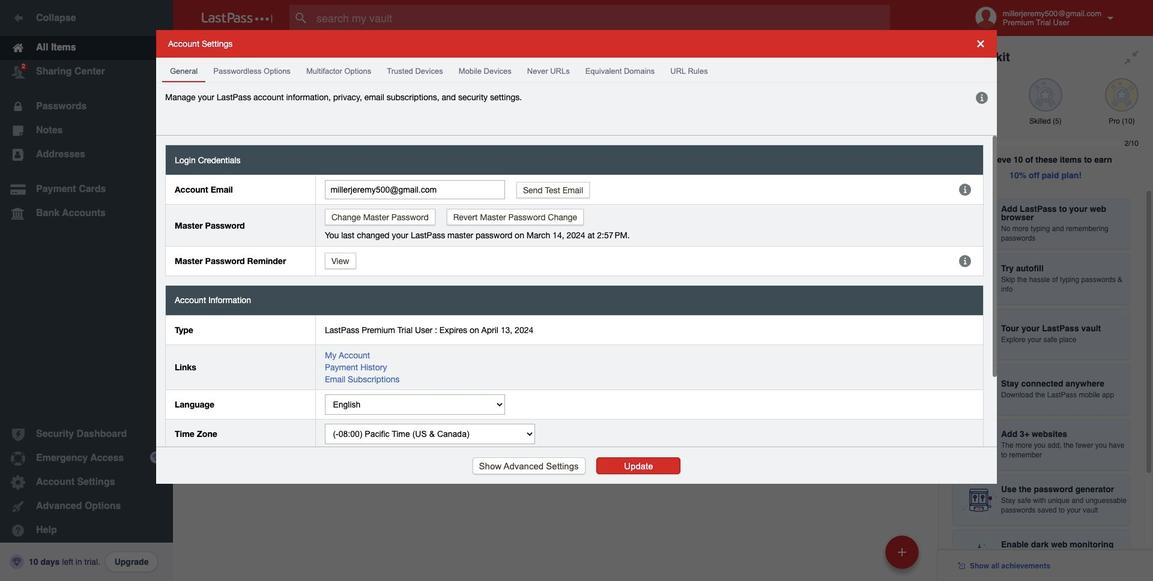 Task type: locate. For each thing, give the bounding box(es) containing it.
new item image
[[898, 548, 906, 556]]

new item navigation
[[881, 532, 926, 581]]

main navigation navigation
[[0, 0, 173, 581]]

Search search field
[[289, 5, 913, 31]]

lastpass image
[[202, 13, 273, 23]]



Task type: describe. For each thing, give the bounding box(es) containing it.
search my vault text field
[[289, 5, 913, 31]]

vault options navigation
[[173, 36, 938, 72]]



Task type: vqa. For each thing, say whether or not it's contained in the screenshot.
Vault options navigation
yes



